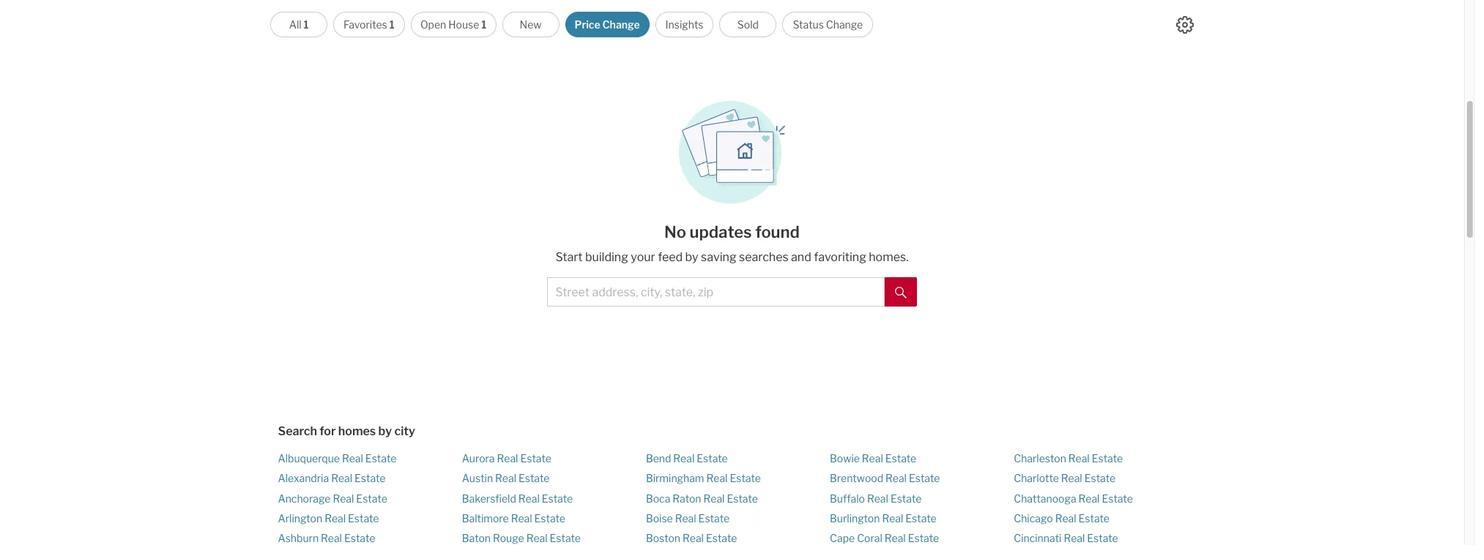 Task type: describe. For each thing, give the bounding box(es) containing it.
austin real estate link
[[462, 473, 550, 485]]

real for aurora real estate
[[497, 453, 518, 465]]

no updates found
[[665, 223, 800, 242]]

and
[[791, 251, 812, 265]]

estate for ashburn real estate
[[344, 533, 375, 545]]

brentwood real estate
[[830, 473, 940, 485]]

change for price change
[[603, 18, 640, 31]]

Street address, city, state, zip search field
[[548, 278, 885, 307]]

change for status change
[[826, 18, 863, 31]]

albuquerque
[[278, 453, 340, 465]]

insights
[[666, 18, 704, 31]]

boca raton real estate link
[[646, 493, 758, 505]]

estate down birmingham real estate at the bottom
[[727, 493, 758, 505]]

aurora
[[462, 453, 495, 465]]

for
[[320, 425, 336, 439]]

brentwood real estate link
[[830, 473, 940, 485]]

albuquerque real estate link
[[278, 453, 397, 465]]

real for boston real estate
[[683, 533, 704, 545]]

real for arlington real estate
[[325, 513, 346, 525]]

boise real estate
[[646, 513, 730, 525]]

buffalo real estate link
[[830, 493, 922, 505]]

no
[[665, 223, 687, 242]]

real for bend real estate
[[674, 453, 695, 465]]

estate for buffalo real estate
[[891, 493, 922, 505]]

price
[[575, 18, 601, 31]]

estate for bowie real estate
[[886, 453, 917, 465]]

austin real estate
[[462, 473, 550, 485]]

your
[[631, 251, 656, 265]]

coral
[[857, 533, 883, 545]]

real for brentwood real estate
[[886, 473, 907, 485]]

chattanooga real estate
[[1014, 493, 1133, 505]]

burlington real estate
[[830, 513, 937, 525]]

real for albuquerque real estate
[[342, 453, 363, 465]]

estate for brentwood real estate
[[909, 473, 940, 485]]

building
[[585, 251, 629, 265]]

boston
[[646, 533, 681, 545]]

bend real estate
[[646, 453, 728, 465]]

real for charleston real estate
[[1069, 453, 1090, 465]]

1 for all 1
[[304, 18, 309, 31]]

all 1
[[289, 18, 309, 31]]

anchorage
[[278, 493, 331, 505]]

real for bakersfield real estate
[[519, 493, 540, 505]]

charleston real estate link
[[1014, 453, 1123, 465]]

chattanooga
[[1014, 493, 1077, 505]]

cincinnati real estate link
[[1014, 533, 1119, 545]]

alexandria real estate
[[278, 473, 386, 485]]

bend
[[646, 453, 671, 465]]

cincinnati
[[1014, 533, 1062, 545]]

estate for burlington real estate
[[906, 513, 937, 525]]

charlotte
[[1014, 473, 1059, 485]]

charleston real estate
[[1014, 453, 1123, 465]]

boston real estate
[[646, 533, 737, 545]]

real down burlington real estate
[[885, 533, 906, 545]]

boston real estate link
[[646, 533, 737, 545]]

bowie real estate
[[830, 453, 917, 465]]

open
[[421, 18, 446, 31]]

bowie real estate link
[[830, 453, 917, 465]]

search for homes by city
[[278, 425, 415, 439]]

1 for favorites 1
[[390, 18, 395, 31]]

ashburn real estate
[[278, 533, 375, 545]]

estate for boise real estate
[[699, 513, 730, 525]]

brentwood
[[830, 473, 884, 485]]

rouge
[[493, 533, 524, 545]]

alexandria real estate link
[[278, 473, 386, 485]]

real for chicago real estate
[[1056, 513, 1077, 525]]

arlington
[[278, 513, 323, 525]]

estate for anchorage real estate
[[356, 493, 387, 505]]

open house 1
[[421, 18, 487, 31]]

real for ashburn real estate
[[321, 533, 342, 545]]

sold
[[738, 18, 759, 31]]

estate for arlington real estate
[[348, 513, 379, 525]]

found
[[756, 223, 800, 242]]

real for alexandria real estate
[[331, 473, 352, 485]]

raton
[[673, 493, 702, 505]]

boise real estate link
[[646, 513, 730, 525]]

charleston
[[1014, 453, 1067, 465]]

cape
[[830, 533, 855, 545]]

birmingham real estate
[[646, 473, 761, 485]]

real for burlington real estate
[[883, 513, 904, 525]]

favoriting
[[814, 251, 867, 265]]

real for bowie real estate
[[862, 453, 884, 465]]

arlington real estate link
[[278, 513, 379, 525]]

baton rouge real estate
[[462, 533, 581, 545]]

baltimore real estate
[[462, 513, 566, 525]]

estate for alexandria real estate
[[355, 473, 386, 485]]

charlotte real estate
[[1014, 473, 1116, 485]]

new
[[520, 18, 542, 31]]

Insights radio
[[656, 12, 714, 37]]

real for chattanooga real estate
[[1079, 493, 1100, 505]]

real down birmingham real estate at the bottom
[[704, 493, 725, 505]]

baltimore
[[462, 513, 509, 525]]

real for birmingham real estate
[[707, 473, 728, 485]]

real for charlotte real estate
[[1062, 473, 1083, 485]]

real for austin real estate
[[495, 473, 517, 485]]

Open House radio
[[411, 12, 496, 37]]

favorites 1
[[344, 18, 395, 31]]



Task type: locate. For each thing, give the bounding box(es) containing it.
estate for birmingham real estate
[[730, 473, 761, 485]]

1 inside favorites option
[[390, 18, 395, 31]]

real up boca raton real estate link
[[707, 473, 728, 485]]

search
[[278, 425, 317, 439]]

1 right house
[[482, 18, 487, 31]]

status
[[793, 18, 824, 31]]

feed
[[658, 251, 683, 265]]

New radio
[[502, 12, 560, 37]]

0 horizontal spatial by
[[379, 425, 392, 439]]

real up cape coral real estate link
[[883, 513, 904, 525]]

estate up baton rouge real estate link
[[535, 513, 566, 525]]

real up 'baton rouge real estate'
[[511, 513, 532, 525]]

estate for chattanooga real estate
[[1102, 493, 1133, 505]]

ashburn
[[278, 533, 319, 545]]

aurora real estate
[[462, 453, 552, 465]]

estate up the charlotte real estate link
[[1092, 453, 1123, 465]]

saving
[[701, 251, 737, 265]]

change inside option
[[826, 18, 863, 31]]

arlington real estate
[[278, 513, 379, 525]]

1 1 from the left
[[304, 18, 309, 31]]

Sold radio
[[720, 12, 777, 37]]

estate for albuquerque real estate
[[366, 453, 397, 465]]

estate up bakersfield real estate link
[[519, 473, 550, 485]]

0 horizontal spatial change
[[603, 18, 640, 31]]

real for baltimore real estate
[[511, 513, 532, 525]]

cincinnati real estate
[[1014, 533, 1119, 545]]

boise
[[646, 513, 673, 525]]

chicago real estate link
[[1014, 513, 1110, 525]]

estate down albuquerque real estate
[[355, 473, 386, 485]]

aurora real estate link
[[462, 453, 552, 465]]

real right "rouge"
[[527, 533, 548, 545]]

estate for aurora real estate
[[521, 453, 552, 465]]

by left city
[[379, 425, 392, 439]]

burlington real estate link
[[830, 513, 937, 525]]

bakersfield real estate
[[462, 493, 573, 505]]

estate down the charlotte real estate link
[[1102, 493, 1133, 505]]

real down boise real estate
[[683, 533, 704, 545]]

real down anchorage real estate
[[325, 513, 346, 525]]

updates
[[690, 223, 752, 242]]

Price Change radio
[[565, 12, 650, 37]]

estate for charlotte real estate
[[1085, 473, 1116, 485]]

real down raton
[[675, 513, 697, 525]]

estate for baltimore real estate
[[535, 513, 566, 525]]

estate down brentwood real estate
[[891, 493, 922, 505]]

ashburn real estate link
[[278, 533, 375, 545]]

chattanooga real estate link
[[1014, 493, 1133, 505]]

estate for boston real estate
[[706, 533, 737, 545]]

albuquerque real estate
[[278, 453, 397, 465]]

estate for bakersfield real estate
[[542, 493, 573, 505]]

option group containing all
[[270, 12, 874, 37]]

estate up austin real estate
[[521, 453, 552, 465]]

2 change from the left
[[826, 18, 863, 31]]

start
[[556, 251, 583, 265]]

real down alexandria real estate link
[[333, 493, 354, 505]]

real for boise real estate
[[675, 513, 697, 525]]

status change
[[793, 18, 863, 31]]

1 inside open house radio
[[482, 18, 487, 31]]

bowie
[[830, 453, 860, 465]]

real down arlington real estate
[[321, 533, 342, 545]]

charlotte real estate link
[[1014, 473, 1116, 485]]

real up baltimore real estate
[[519, 493, 540, 505]]

2 1 from the left
[[390, 18, 395, 31]]

1 right favorites
[[390, 18, 395, 31]]

estate
[[366, 453, 397, 465], [521, 453, 552, 465], [697, 453, 728, 465], [886, 453, 917, 465], [1092, 453, 1123, 465], [355, 473, 386, 485], [519, 473, 550, 485], [730, 473, 761, 485], [909, 473, 940, 485], [1085, 473, 1116, 485], [356, 493, 387, 505], [542, 493, 573, 505], [727, 493, 758, 505], [891, 493, 922, 505], [1102, 493, 1133, 505], [348, 513, 379, 525], [535, 513, 566, 525], [699, 513, 730, 525], [906, 513, 937, 525], [1079, 513, 1110, 525], [344, 533, 375, 545], [550, 533, 581, 545], [706, 533, 737, 545], [908, 533, 939, 545], [1088, 533, 1119, 545]]

estate up baltimore real estate
[[542, 493, 573, 505]]

change
[[603, 18, 640, 31], [826, 18, 863, 31]]

estate down alexandria real estate link
[[356, 493, 387, 505]]

favorites
[[344, 18, 387, 31]]

anchorage real estate
[[278, 493, 387, 505]]

birmingham real estate link
[[646, 473, 761, 485]]

real up the charlotte real estate link
[[1069, 453, 1090, 465]]

1 horizontal spatial by
[[685, 251, 699, 265]]

start building your feed by saving searches and favoriting homes.
[[556, 251, 909, 265]]

anchorage real estate link
[[278, 493, 387, 505]]

submit search image
[[895, 287, 907, 299]]

boca raton real estate
[[646, 493, 758, 505]]

real for buffalo real estate
[[868, 493, 889, 505]]

estate for chicago real estate
[[1079, 513, 1110, 525]]

real for cincinnati real estate
[[1064, 533, 1085, 545]]

estate down chicago real estate link on the right
[[1088, 533, 1119, 545]]

by right feed
[[685, 251, 699, 265]]

estate down chattanooga real estate link
[[1079, 513, 1110, 525]]

0 horizontal spatial 1
[[304, 18, 309, 31]]

homes
[[338, 425, 376, 439]]

estate down arlington real estate
[[344, 533, 375, 545]]

chicago real estate
[[1014, 513, 1110, 525]]

buffalo real estate
[[830, 493, 922, 505]]

estate up buffalo real estate link on the right bottom
[[909, 473, 940, 485]]

real down chicago real estate
[[1064, 533, 1085, 545]]

cape coral real estate
[[830, 533, 939, 545]]

real up buffalo real estate link on the right bottom
[[886, 473, 907, 485]]

baltimore real estate link
[[462, 513, 566, 525]]

estate for charleston real estate
[[1092, 453, 1123, 465]]

1 horizontal spatial 1
[[390, 18, 395, 31]]

estate for bend real estate
[[697, 453, 728, 465]]

3 1 from the left
[[482, 18, 487, 31]]

estate up "brentwood real estate" link
[[886, 453, 917, 465]]

real up birmingham
[[674, 453, 695, 465]]

real down albuquerque real estate
[[331, 473, 352, 485]]

birmingham
[[646, 473, 705, 485]]

bakersfield real estate link
[[462, 493, 573, 505]]

change right price
[[603, 18, 640, 31]]

cape coral real estate link
[[830, 533, 939, 545]]

real down the "aurora real estate" at left
[[495, 473, 517, 485]]

estate up cape coral real estate link
[[906, 513, 937, 525]]

estate up chattanooga real estate link
[[1085, 473, 1116, 485]]

estate down homes
[[366, 453, 397, 465]]

baton
[[462, 533, 491, 545]]

estate down boca raton real estate
[[699, 513, 730, 525]]

bend real estate link
[[646, 453, 728, 465]]

estate up birmingham real estate at the bottom
[[697, 453, 728, 465]]

all
[[289, 18, 302, 31]]

1 right all
[[304, 18, 309, 31]]

real down the charlotte real estate link
[[1079, 493, 1100, 505]]

0 vertical spatial by
[[685, 251, 699, 265]]

city
[[395, 425, 415, 439]]

house
[[449, 18, 479, 31]]

austin
[[462, 473, 493, 485]]

estate down anchorage real estate
[[348, 513, 379, 525]]

real for anchorage real estate
[[333, 493, 354, 505]]

alexandria
[[278, 473, 329, 485]]

2 horizontal spatial 1
[[482, 18, 487, 31]]

Favorites radio
[[333, 12, 405, 37]]

option group
[[270, 12, 874, 37]]

real
[[342, 453, 363, 465], [497, 453, 518, 465], [674, 453, 695, 465], [862, 453, 884, 465], [1069, 453, 1090, 465], [331, 473, 352, 485], [495, 473, 517, 485], [707, 473, 728, 485], [886, 473, 907, 485], [1062, 473, 1083, 485], [333, 493, 354, 505], [519, 493, 540, 505], [704, 493, 725, 505], [868, 493, 889, 505], [1079, 493, 1100, 505], [325, 513, 346, 525], [511, 513, 532, 525], [675, 513, 697, 525], [883, 513, 904, 525], [1056, 513, 1077, 525], [321, 533, 342, 545], [527, 533, 548, 545], [683, 533, 704, 545], [885, 533, 906, 545], [1064, 533, 1085, 545]]

change right status
[[826, 18, 863, 31]]

real up austin real estate
[[497, 453, 518, 465]]

estate down boise real estate
[[706, 533, 737, 545]]

by
[[685, 251, 699, 265], [379, 425, 392, 439]]

estate for austin real estate
[[519, 473, 550, 485]]

estate down baltimore real estate
[[550, 533, 581, 545]]

All radio
[[270, 12, 328, 37]]

bakersfield
[[462, 493, 516, 505]]

boca
[[646, 493, 671, 505]]

change inside radio
[[603, 18, 640, 31]]

real up chattanooga real estate link
[[1062, 473, 1083, 485]]

estate up boca raton real estate link
[[730, 473, 761, 485]]

real down homes
[[342, 453, 363, 465]]

chicago
[[1014, 513, 1053, 525]]

1 inside all radio
[[304, 18, 309, 31]]

baton rouge real estate link
[[462, 533, 581, 545]]

1 vertical spatial by
[[379, 425, 392, 439]]

1 horizontal spatial change
[[826, 18, 863, 31]]

real up cincinnati real estate
[[1056, 513, 1077, 525]]

Status Change radio
[[783, 12, 874, 37]]

price change
[[575, 18, 640, 31]]

buffalo
[[830, 493, 865, 505]]

burlington
[[830, 513, 880, 525]]

estate for cincinnati real estate
[[1088, 533, 1119, 545]]

estate down burlington real estate
[[908, 533, 939, 545]]

searches
[[739, 251, 789, 265]]

real up burlington real estate
[[868, 493, 889, 505]]

1
[[304, 18, 309, 31], [390, 18, 395, 31], [482, 18, 487, 31]]

1 change from the left
[[603, 18, 640, 31]]

real up brentwood real estate
[[862, 453, 884, 465]]



Task type: vqa. For each thing, say whether or not it's contained in the screenshot.
the change related to Status Change
yes



